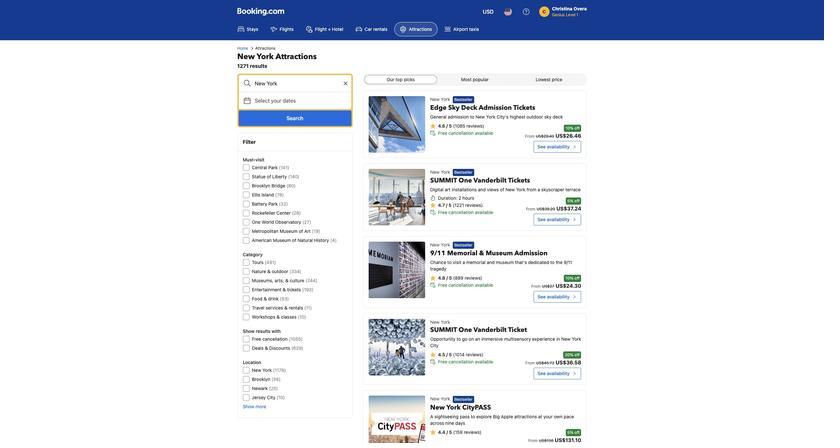 Task type: vqa. For each thing, say whether or not it's contained in the screenshot.
Statue
yes



Task type: locate. For each thing, give the bounding box(es) containing it.
1 vertical spatial (10)
[[277, 395, 285, 401]]

new york up digital
[[431, 169, 451, 175]]

4 free cancellation available from the top
[[438, 359, 494, 365]]

park up statue of liberty (140)
[[269, 165, 278, 170]]

0 vertical spatial museum
[[280, 229, 298, 234]]

tickets
[[514, 104, 536, 112], [509, 176, 531, 185]]

1 bestseller from the top
[[455, 97, 473, 102]]

3 see availability from the top
[[538, 294, 570, 300]]

tickets up from in the right top of the page
[[509, 176, 531, 185]]

york
[[257, 51, 274, 62], [441, 97, 451, 102], [487, 114, 496, 120], [441, 169, 451, 175], [517, 187, 526, 193], [441, 242, 451, 248], [441, 320, 451, 325], [572, 337, 582, 342], [263, 368, 272, 373], [441, 396, 451, 402], [447, 403, 461, 412]]

new york (1178)
[[252, 368, 286, 373]]

select
[[255, 98, 270, 104]]

off up us$131.10
[[575, 430, 580, 435]]

1 vertical spatial results
[[256, 329, 271, 334]]

new york summit one vanderbilt ticket opportunity to go on an immersive multisensory experience in new york city
[[431, 320, 582, 349]]

1 horizontal spatial admission
[[515, 249, 548, 258]]

us$37.24
[[557, 206, 582, 212]]

off up us$26.46
[[575, 126, 580, 131]]

free for edge
[[438, 130, 448, 136]]

and left the views
[[478, 187, 486, 193]]

travel
[[252, 305, 265, 311]]

cancellation for memorial
[[449, 283, 474, 288]]

4 off from the top
[[575, 353, 580, 358]]

of inside summit one vanderbilt tickets digital art installations and views of new york from a skyscraper terrace
[[501, 187, 505, 193]]

museum for american
[[273, 238, 291, 243]]

3 see from the top
[[538, 294, 546, 300]]

summit up art on the right
[[431, 176, 457, 185]]

5% up us$131.10
[[568, 430, 574, 435]]

new inside new york citypass a sightseeing pass to explore big apple attractions at your own pace across nine days
[[431, 403, 445, 412]]

0 vertical spatial and
[[478, 187, 486, 193]]

your left dates
[[271, 98, 282, 104]]

one inside new york summit one vanderbilt ticket opportunity to go on an immersive multisensory experience in new york city
[[459, 326, 472, 335]]

0 vertical spatial brooklyn
[[252, 183, 271, 189]]

0 horizontal spatial (10)
[[277, 395, 285, 401]]

admission up dedicated
[[515, 249, 548, 258]]

central park (141)
[[252, 165, 290, 170]]

summit one vanderbilt tickets digital art installations and views of new york from a skyscraper terrace
[[431, 176, 581, 193]]

to left go
[[457, 337, 461, 342]]

york inside edge sky deck admission tickets general admission to new york city's highest outdoor sky deck
[[487, 114, 496, 120]]

1 vanderbilt from the top
[[474, 176, 507, 185]]

0 horizontal spatial a
[[463, 260, 466, 265]]

bestseller up deck
[[455, 97, 473, 102]]

1 vertical spatial rentals
[[289, 305, 303, 311]]

show up deals
[[243, 329, 255, 334]]

(491)
[[265, 260, 276, 265]]

4 bestseller from the top
[[455, 397, 473, 402]]

0 horizontal spatial and
[[478, 187, 486, 193]]

free
[[438, 130, 448, 136], [438, 210, 448, 215], [438, 283, 448, 288], [252, 337, 261, 342], [438, 359, 448, 365]]

see for edge sky deck admission tickets
[[538, 144, 546, 150]]

your
[[271, 98, 282, 104], [544, 414, 553, 420]]

see availability down us$29.40
[[538, 144, 570, 150]]

0 horizontal spatial outdoor
[[272, 269, 289, 274]]

free for 9/11
[[438, 283, 448, 288]]

bestseller for sky
[[455, 97, 473, 102]]

select your dates
[[255, 98, 296, 104]]

2 bestseller from the top
[[455, 170, 473, 175]]

new york for new
[[431, 396, 451, 402]]

0 horizontal spatial admission
[[479, 104, 512, 112]]

art
[[305, 229, 311, 234]]

free cancellation available down 4.6 / 5 (1085 reviews) at top
[[438, 130, 494, 136]]

tickets up highest
[[514, 104, 536, 112]]

off right 20% at the bottom of the page
[[575, 353, 580, 358]]

3 bestseller from the top
[[455, 243, 473, 248]]

museum down observatory
[[280, 229, 298, 234]]

(140)
[[289, 174, 300, 179]]

2 availability from the top
[[547, 217, 570, 222]]

hours
[[463, 196, 475, 201]]

1 free cancellation available from the top
[[438, 130, 494, 136]]

duration: 2 hours
[[438, 196, 475, 201]]

museum
[[496, 260, 514, 265]]

park for central park
[[269, 165, 278, 170]]

1 vertical spatial visit
[[453, 260, 462, 265]]

free down 4.8
[[438, 283, 448, 288]]

& down (491)
[[268, 269, 271, 274]]

experience
[[533, 337, 556, 342]]

5 left (889
[[449, 276, 452, 281]]

4.4 / 5 (159 reviews)
[[438, 430, 482, 435]]

food & drink (53)
[[252, 296, 289, 302]]

5% up us$37.24
[[568, 199, 574, 204]]

reviews) right (1014 on the right
[[466, 352, 484, 358]]

3 off from the top
[[575, 276, 580, 281]]

from left us$45.73
[[526, 361, 535, 366]]

free cancellation available for memorial
[[438, 283, 494, 288]]

see availability down us$27
[[538, 294, 570, 300]]

1 vertical spatial city
[[267, 395, 276, 401]]

from left us$39.20
[[527, 207, 536, 212]]

museum down metropolitan museum of art (19)
[[273, 238, 291, 243]]

and inside 9/11 memorial & museum admission chance to visit a memorial and museum that's dedicated to the 9/11 tragedy
[[487, 260, 495, 265]]

available for one
[[475, 359, 494, 365]]

1 vertical spatial and
[[487, 260, 495, 265]]

us$26.46
[[556, 133, 582, 139]]

1 available from the top
[[475, 130, 494, 136]]

cancellation for york
[[449, 359, 474, 365]]

see down us$39.20
[[538, 217, 546, 222]]

services
[[266, 305, 283, 311]]

0 vertical spatial rentals
[[374, 26, 388, 32]]

1 vertical spatial show
[[243, 404, 255, 410]]

/ for york
[[447, 352, 448, 358]]

/ right the 4.6
[[447, 123, 448, 129]]

5% inside 5% off from us$138 us$131.10
[[568, 430, 574, 435]]

0 vertical spatial 9/11
[[431, 249, 446, 258]]

2 see from the top
[[538, 217, 546, 222]]

culture
[[290, 278, 305, 284]]

genius
[[553, 12, 565, 17]]

see availability for summit one vanderbilt ticket
[[538, 371, 570, 377]]

museum
[[280, 229, 298, 234], [273, 238, 291, 243], [486, 249, 513, 258]]

memorial
[[467, 260, 486, 265]]

2 vanderbilt from the top
[[474, 326, 507, 335]]

from left us$29.40
[[526, 134, 535, 139]]

discounts
[[270, 346, 290, 351]]

1 horizontal spatial a
[[538, 187, 541, 193]]

reviews) right (1085
[[467, 123, 485, 129]]

off for summit one vanderbilt tickets
[[575, 199, 580, 204]]

4 new york from the top
[[431, 396, 451, 402]]

us$29.40
[[536, 134, 555, 139]]

cancellation down 4.5 / 5 (1014 reviews)
[[449, 359, 474, 365]]

see
[[538, 144, 546, 150], [538, 217, 546, 222], [538, 294, 546, 300], [538, 371, 546, 377]]

ellis island (78)
[[252, 192, 284, 198]]

a down memorial
[[463, 260, 466, 265]]

outdoor inside edge sky deck admission tickets general admission to new york city's highest outdoor sky deck
[[527, 114, 544, 120]]

2 new york from the top
[[431, 169, 451, 175]]

1 horizontal spatial and
[[487, 260, 495, 265]]

2 vertical spatial attractions
[[276, 51, 317, 62]]

1 brooklyn from the top
[[252, 183, 271, 189]]

availability down us$27
[[547, 294, 570, 300]]

0 vertical spatial outdoor
[[527, 114, 544, 120]]

one left world
[[252, 219, 261, 225]]

and left museum
[[487, 260, 495, 265]]

0 horizontal spatial city
[[267, 395, 276, 401]]

available down an
[[475, 359, 494, 365]]

and
[[478, 187, 486, 193], [487, 260, 495, 265]]

& left drink
[[264, 296, 267, 302]]

see down us$27
[[538, 294, 546, 300]]

a inside 9/11 memorial & museum admission chance to visit a memorial and museum that's dedicated to the 9/11 tragedy
[[463, 260, 466, 265]]

2 off from the top
[[575, 199, 580, 204]]

1 vertical spatial one
[[252, 219, 261, 225]]

c
[[543, 9, 546, 14]]

a
[[538, 187, 541, 193], [463, 260, 466, 265]]

& inside 9/11 memorial & museum admission chance to visit a memorial and museum that's dedicated to the 9/11 tragedy
[[480, 249, 485, 258]]

in
[[557, 337, 561, 342]]

10% up us$26.46
[[566, 126, 574, 131]]

1 vertical spatial 9/11
[[564, 260, 573, 265]]

rentals
[[374, 26, 388, 32], [289, 305, 303, 311]]

tours (491)
[[252, 260, 276, 265]]

city's
[[497, 114, 509, 120]]

1 vertical spatial tickets
[[509, 176, 531, 185]]

2 see availability from the top
[[538, 217, 570, 222]]

9/11 right the
[[564, 260, 573, 265]]

dates
[[283, 98, 296, 104]]

1 vertical spatial museum
[[273, 238, 291, 243]]

from inside the 10% off from us$29.40 us$26.46
[[526, 134, 535, 139]]

your right at
[[544, 414, 553, 420]]

an
[[476, 337, 481, 342]]

off up "us$24.30"
[[575, 276, 580, 281]]

0 horizontal spatial visit
[[256, 157, 265, 163]]

2 vertical spatial one
[[459, 326, 472, 335]]

reviews)
[[467, 123, 485, 129], [466, 203, 483, 208], [465, 276, 483, 281], [466, 352, 484, 358], [464, 430, 482, 435]]

popular
[[473, 77, 489, 82]]

1 5% from the top
[[568, 199, 574, 204]]

5% for us$37.24
[[568, 199, 574, 204]]

0 vertical spatial a
[[538, 187, 541, 193]]

& down travel services & rentals (11)
[[277, 314, 280, 320]]

(78)
[[275, 192, 284, 198]]

1 show from the top
[[243, 329, 255, 334]]

0 vertical spatial park
[[269, 165, 278, 170]]

1 vertical spatial 5%
[[568, 430, 574, 435]]

to right pass
[[471, 414, 476, 420]]

from inside 5% off from us$39.20 us$37.24
[[527, 207, 536, 212]]

visit inside 9/11 memorial & museum admission chance to visit a memorial and museum that's dedicated to the 9/11 tragedy
[[453, 260, 462, 265]]

/ right 4.5
[[447, 352, 448, 358]]

results left with
[[256, 329, 271, 334]]

see availability down us$39.20
[[538, 217, 570, 222]]

home
[[238, 46, 248, 51]]

1 vertical spatial outdoor
[[272, 269, 289, 274]]

from left us$27
[[532, 284, 541, 289]]

1 vertical spatial summit
[[431, 326, 457, 335]]

from for summit one vanderbilt tickets
[[527, 207, 536, 212]]

new york up the chance
[[431, 242, 451, 248]]

see down us$45.73
[[538, 371, 546, 377]]

picks
[[404, 77, 415, 82]]

vanderbilt up immersive
[[474, 326, 507, 335]]

0 horizontal spatial your
[[271, 98, 282, 104]]

city down opportunity
[[431, 343, 439, 349]]

admission up the city's
[[479, 104, 512, 112]]

1 10% from the top
[[566, 126, 574, 131]]

1 vertical spatial a
[[463, 260, 466, 265]]

new york up sightseeing
[[431, 396, 451, 402]]

of right the views
[[501, 187, 505, 193]]

0 vertical spatial results
[[250, 63, 268, 69]]

see down us$29.40
[[538, 144, 546, 150]]

lowest price
[[536, 77, 563, 82]]

new york up edge at the top right of page
[[431, 97, 451, 102]]

10% off from us$29.40 us$26.46
[[526, 126, 582, 139]]

1 vertical spatial park
[[269, 201, 278, 207]]

pass
[[460, 414, 470, 420]]

2 summit from the top
[[431, 326, 457, 335]]

tickets inside edge sky deck admission tickets general admission to new york city's highest outdoor sky deck
[[514, 104, 536, 112]]

5%
[[568, 199, 574, 204], [568, 430, 574, 435]]

rentals right car
[[374, 26, 388, 32]]

10% up "us$24.30"
[[566, 276, 574, 281]]

reviews) right (889
[[465, 276, 483, 281]]

2 free cancellation available from the top
[[438, 210, 494, 215]]

new inside edge sky deck admission tickets general admission to new york city's highest outdoor sky deck
[[476, 114, 485, 120]]

1 vertical spatial admission
[[515, 249, 548, 258]]

0 vertical spatial admission
[[479, 104, 512, 112]]

10% for 9/11 memorial & museum admission
[[566, 276, 574, 281]]

1 horizontal spatial your
[[544, 414, 553, 420]]

vanderbilt up the views
[[474, 176, 507, 185]]

1 vertical spatial attractions
[[256, 46, 276, 51]]

one up installations
[[459, 176, 472, 185]]

availability down us$26.46
[[547, 144, 570, 150]]

show inside button
[[243, 404, 255, 410]]

0 vertical spatial vanderbilt
[[474, 176, 507, 185]]

sky
[[449, 104, 460, 112]]

center
[[277, 210, 291, 216]]

5 for sky
[[449, 123, 452, 129]]

availability down 5% off from us$39.20 us$37.24
[[547, 217, 570, 222]]

bestseller up memorial
[[455, 243, 473, 248]]

1 availability from the top
[[547, 144, 570, 150]]

2 show from the top
[[243, 404, 255, 410]]

1 horizontal spatial (10)
[[298, 314, 306, 320]]

installations
[[452, 187, 477, 193]]

christina
[[553, 6, 573, 11]]

free down 4.7
[[438, 210, 448, 215]]

us$24.30
[[556, 283, 582, 289]]

5% inside 5% off from us$39.20 us$37.24
[[568, 199, 574, 204]]

bestseller up installations
[[455, 170, 473, 175]]

5 for memorial
[[449, 276, 452, 281]]

/ right 4.7
[[446, 203, 448, 208]]

/ for memorial
[[447, 276, 448, 281]]

available for admission
[[475, 130, 494, 136]]

airport taxis link
[[439, 22, 485, 36]]

drink
[[268, 296, 279, 302]]

0 vertical spatial your
[[271, 98, 282, 104]]

tickets inside summit one vanderbilt tickets digital art installations and views of new york from a skyscraper terrace
[[509, 176, 531, 185]]

free cancellation available
[[438, 130, 494, 136], [438, 210, 494, 215], [438, 283, 494, 288], [438, 359, 494, 365]]

1 new york from the top
[[431, 97, 451, 102]]

0 vertical spatial 10%
[[566, 126, 574, 131]]

outdoor left sky
[[527, 114, 544, 120]]

5 left (1014 on the right
[[449, 352, 452, 358]]

free cancellation available for sky
[[438, 130, 494, 136]]

0 vertical spatial visit
[[256, 157, 265, 163]]

big
[[494, 414, 500, 420]]

2 horizontal spatial attractions
[[409, 26, 432, 32]]

2 vertical spatial museum
[[486, 249, 513, 258]]

1 off from the top
[[575, 126, 580, 131]]

brooklyn up newark
[[252, 377, 271, 382]]

outdoor
[[527, 114, 544, 120], [272, 269, 289, 274]]

9/11 up the chance
[[431, 249, 446, 258]]

1 vertical spatial vanderbilt
[[474, 326, 507, 335]]

city inside new york summit one vanderbilt ticket opportunity to go on an immersive multisensory experience in new york city
[[431, 343, 439, 349]]

brooklyn bridge (80)
[[252, 183, 296, 189]]

4 see availability from the top
[[538, 371, 570, 377]]

availability down us$36.58
[[547, 371, 570, 377]]

10% inside "10% off from us$27 us$24.30"
[[566, 276, 574, 281]]

off for summit one vanderbilt ticket
[[575, 353, 580, 358]]

from inside the 20% off from us$45.73 us$36.58
[[526, 361, 535, 366]]

bridge
[[272, 183, 286, 189]]

nine
[[446, 421, 455, 426]]

new inside summit one vanderbilt tickets digital art installations and views of new york from a skyscraper terrace
[[506, 187, 515, 193]]

1 summit from the top
[[431, 176, 457, 185]]

1 horizontal spatial visit
[[453, 260, 462, 265]]

available down 4.6 / 5 (1085 reviews) at top
[[475, 130, 494, 136]]

summit one vanderbilt tickets image
[[369, 169, 425, 226]]

off inside the 10% off from us$29.40 us$26.46
[[575, 126, 580, 131]]

1 horizontal spatial city
[[431, 343, 439, 349]]

5 off from the top
[[575, 430, 580, 435]]

results
[[250, 63, 268, 69], [256, 329, 271, 334]]

5 down duration:
[[449, 203, 452, 208]]

us$27
[[543, 284, 555, 289]]

1 see from the top
[[538, 144, 546, 150]]

1 vertical spatial your
[[544, 414, 553, 420]]

new york for summit
[[431, 169, 451, 175]]

visit up central
[[256, 157, 265, 163]]

off inside 5% off from us$39.20 us$37.24
[[575, 199, 580, 204]]

show more
[[243, 404, 267, 410]]

vanderbilt inside summit one vanderbilt tickets digital art installations and views of new york from a skyscraper terrace
[[474, 176, 507, 185]]

to down deck
[[471, 114, 475, 120]]

see availability
[[538, 144, 570, 150], [538, 217, 570, 222], [538, 294, 570, 300], [538, 371, 570, 377]]

1 horizontal spatial attractions
[[276, 51, 317, 62]]

to inside new york summit one vanderbilt ticket opportunity to go on an immersive multisensory experience in new york city
[[457, 337, 461, 342]]

0 horizontal spatial attractions
[[256, 46, 276, 51]]

show left more
[[243, 404, 255, 410]]

0 vertical spatial summit
[[431, 176, 457, 185]]

bestseller for memorial
[[455, 243, 473, 248]]

0 vertical spatial one
[[459, 176, 472, 185]]

/ right 4.4
[[447, 430, 448, 435]]

reviews) for one
[[466, 352, 484, 358]]

0 vertical spatial tickets
[[514, 104, 536, 112]]

brooklyn down statue
[[252, 183, 271, 189]]

and inside summit one vanderbilt tickets digital art installations and views of new york from a skyscraper terrace
[[478, 187, 486, 193]]

to right the chance
[[448, 260, 452, 265]]

available for museum
[[475, 283, 494, 288]]

3 availability from the top
[[547, 294, 570, 300]]

0 vertical spatial show
[[243, 329, 255, 334]]

see for summit one vanderbilt ticket
[[538, 371, 546, 377]]

free down the 4.6
[[438, 130, 448, 136]]

availability for 9/11 memorial & museum admission
[[547, 294, 570, 300]]

2 5% from the top
[[568, 430, 574, 435]]

off up us$37.24
[[575, 199, 580, 204]]

off inside "10% off from us$27 us$24.30"
[[575, 276, 580, 281]]

admission inside edge sky deck admission tickets general admission to new york city's highest outdoor sky deck
[[479, 104, 512, 112]]

deals
[[252, 346, 264, 351]]

cancellation down 4.8 / 5 (889 reviews) at bottom
[[449, 283, 474, 288]]

2 10% from the top
[[566, 276, 574, 281]]

& up memorial
[[480, 249, 485, 258]]

from
[[526, 134, 535, 139], [527, 207, 536, 212], [532, 284, 541, 289], [526, 361, 535, 366], [529, 439, 538, 443]]

4 see from the top
[[538, 371, 546, 377]]

apple
[[501, 414, 514, 420]]

1 see availability from the top
[[538, 144, 570, 150]]

1 horizontal spatial outdoor
[[527, 114, 544, 120]]

1 vertical spatial 10%
[[566, 276, 574, 281]]

4 availability from the top
[[547, 371, 570, 377]]

rentals up classes
[[289, 305, 303, 311]]

reviews) for admission
[[467, 123, 485, 129]]

that's
[[516, 260, 527, 265]]

filter
[[243, 139, 256, 145]]

availability for summit one vanderbilt ticket
[[547, 371, 570, 377]]

10% inside the 10% off from us$29.40 us$26.46
[[566, 126, 574, 131]]

0 vertical spatial city
[[431, 343, 439, 349]]

bestseller up citypass
[[455, 397, 473, 402]]

admission
[[479, 104, 512, 112], [515, 249, 548, 258]]

from inside "10% off from us$27 us$24.30"
[[532, 284, 541, 289]]

flight + hotel
[[315, 26, 344, 32]]

museum up museum
[[486, 249, 513, 258]]

0 horizontal spatial 9/11
[[431, 249, 446, 258]]

3 available from the top
[[475, 283, 494, 288]]

2 brooklyn from the top
[[252, 377, 271, 382]]

0 vertical spatial 5%
[[568, 199, 574, 204]]

attractions inside new york attractions 1271 results
[[276, 51, 317, 62]]

/ right 4.8
[[447, 276, 448, 281]]

4 available from the top
[[475, 359, 494, 365]]

0 vertical spatial attractions
[[409, 26, 432, 32]]

stays link
[[232, 22, 264, 36]]

2 park from the top
[[269, 201, 278, 207]]

on
[[469, 337, 474, 342]]

5
[[449, 123, 452, 129], [449, 203, 452, 208], [449, 276, 452, 281], [449, 352, 452, 358], [450, 430, 452, 435]]

0 horizontal spatial rentals
[[289, 305, 303, 311]]

(10) down '(11)'
[[298, 314, 306, 320]]

summit one vanderbilt ticket image
[[369, 319, 425, 376]]

1 park from the top
[[269, 165, 278, 170]]

3 new york from the top
[[431, 242, 451, 248]]

1 vertical spatial brooklyn
[[252, 377, 271, 382]]

off inside the 20% off from us$45.73 us$36.58
[[575, 353, 580, 358]]

3 free cancellation available from the top
[[438, 283, 494, 288]]

price
[[552, 77, 563, 82]]



Task type: describe. For each thing, give the bounding box(es) containing it.
(1178)
[[273, 368, 286, 373]]

deck
[[553, 114, 564, 120]]

island
[[262, 192, 274, 198]]

5 for york
[[449, 352, 452, 358]]

your inside new york citypass a sightseeing pass to explore big apple attractions at your own pace across nine days
[[544, 414, 553, 420]]

highest
[[510, 114, 526, 120]]

lowest
[[536, 77, 551, 82]]

own
[[554, 414, 563, 420]]

free for new
[[438, 359, 448, 365]]

airport taxis
[[454, 26, 479, 32]]

(159
[[454, 430, 463, 435]]

brooklyn (56)
[[252, 377, 281, 382]]

reviews) down hours
[[466, 203, 483, 208]]

5 left (159
[[450, 430, 452, 435]]

attractions
[[515, 414, 537, 420]]

location
[[243, 360, 261, 365]]

immersive
[[482, 337, 503, 342]]

(1014
[[454, 352, 465, 358]]

new york for edge
[[431, 97, 451, 102]]

more
[[256, 404, 267, 410]]

park for battery park
[[269, 201, 278, 207]]

& right arts, in the left bottom of the page
[[286, 278, 289, 284]]

to inside new york citypass a sightseeing pass to explore big apple attractions at your own pace across nine days
[[471, 414, 476, 420]]

chance
[[431, 260, 447, 265]]

most
[[462, 77, 472, 82]]

off for 9/11 memorial & museum admission
[[575, 276, 580, 281]]

skyscraper
[[542, 187, 565, 193]]

your account menu christina overa genius level 1 element
[[540, 3, 590, 18]]

show more button
[[243, 404, 267, 410]]

museum for metropolitan
[[280, 229, 298, 234]]

0 vertical spatial (10)
[[298, 314, 306, 320]]

bestseller for one
[[455, 170, 473, 175]]

york inside new york attractions 1271 results
[[257, 51, 274, 62]]

pace
[[564, 414, 575, 420]]

5% for us$131.10
[[568, 430, 574, 435]]

5% off from us$138 us$131.10
[[529, 430, 582, 443]]

history
[[314, 238, 329, 243]]

world
[[262, 219, 274, 225]]

stays
[[247, 26, 258, 32]]

travel services & rentals (11)
[[252, 305, 312, 311]]

brooklyn for brooklyn bridge
[[252, 183, 271, 189]]

cancellation down 4.7 / 5 (1221 reviews)
[[449, 210, 474, 215]]

(19)
[[312, 229, 321, 234]]

(244)
[[306, 278, 318, 284]]

1 horizontal spatial 9/11
[[564, 260, 573, 265]]

york inside summit one vanderbilt tickets digital art installations and views of new york from a skyscraper terrace
[[517, 187, 526, 193]]

search
[[287, 115, 304, 121]]

availability for edge sky deck admission tickets
[[547, 144, 570, 150]]

statue of liberty (140)
[[252, 174, 300, 179]]

4.6 / 5 (1085 reviews)
[[438, 123, 485, 129]]

nature
[[252, 269, 266, 274]]

car rentals link
[[350, 22, 393, 36]]

(53)
[[280, 296, 289, 302]]

central
[[252, 165, 267, 170]]

deals & discounts (629)
[[252, 346, 304, 351]]

free cancellation available for york
[[438, 359, 494, 365]]

entertainment & tickets (193)
[[252, 287, 314, 293]]

brooklyn for brooklyn
[[252, 377, 271, 382]]

from for summit one vanderbilt ticket
[[526, 361, 535, 366]]

(1055)
[[289, 337, 303, 342]]

from for 9/11 memorial & museum admission
[[532, 284, 541, 289]]

entertainment
[[252, 287, 282, 293]]

see availability for 9/11 memorial & museum admission
[[538, 294, 570, 300]]

to inside edge sky deck admission tickets general admission to new york city's highest outdoor sky deck
[[471, 114, 475, 120]]

of left natural
[[292, 238, 297, 243]]

edge sky deck admission tickets image
[[369, 96, 425, 153]]

(889
[[454, 276, 464, 281]]

the
[[556, 260, 563, 265]]

2 available from the top
[[475, 210, 494, 215]]

(80)
[[287, 183, 296, 189]]

9/11 memorial & museum admission image
[[369, 242, 425, 298]]

(27)
[[303, 219, 311, 225]]

10% off from us$27 us$24.30
[[532, 276, 582, 289]]

see for summit one vanderbilt tickets
[[538, 217, 546, 222]]

show for show results with
[[243, 329, 255, 334]]

new inside new york attractions 1271 results
[[238, 51, 255, 62]]

free cancellation (1055)
[[252, 337, 303, 342]]

american museum of natural history (4)
[[252, 238, 337, 243]]

ellis
[[252, 192, 260, 198]]

cancellation for sky
[[449, 130, 474, 136]]

(56)
[[272, 377, 281, 382]]

bestseller for york
[[455, 397, 473, 402]]

flight
[[315, 26, 327, 32]]

summit inside new york summit one vanderbilt ticket opportunity to go on an immersive multisensory experience in new york city
[[431, 326, 457, 335]]

/ for sky
[[447, 123, 448, 129]]

museum inside 9/11 memorial & museum admission chance to visit a memorial and museum that's dedicated to the 9/11 tragedy
[[486, 249, 513, 258]]

& down (53)
[[285, 305, 288, 311]]

from inside 5% off from us$138 us$131.10
[[529, 439, 538, 443]]

free up deals
[[252, 337, 261, 342]]

see availability for edge sky deck admission tickets
[[538, 144, 570, 150]]

results inside new york attractions 1271 results
[[250, 63, 268, 69]]

availability for summit one vanderbilt tickets
[[547, 217, 570, 222]]

of down central park (141)
[[267, 174, 271, 179]]

admission inside 9/11 memorial & museum admission chance to visit a memorial and museum that's dedicated to the 9/11 tragedy
[[515, 249, 548, 258]]

+
[[328, 26, 331, 32]]

4.6
[[438, 123, 446, 129]]

summit inside summit one vanderbilt tickets digital art installations and views of new york from a skyscraper terrace
[[431, 176, 457, 185]]

statue
[[252, 174, 266, 179]]

attractions link
[[395, 22, 438, 36]]

general
[[431, 114, 447, 120]]

booking.com image
[[238, 8, 284, 16]]

from for edge sky deck admission tickets
[[526, 134, 535, 139]]

edge
[[431, 104, 447, 112]]

Where are you going? search field
[[239, 75, 352, 92]]

days
[[456, 421, 466, 426]]

jersey city (10)
[[252, 395, 285, 401]]

liberty
[[273, 174, 287, 179]]

to left the
[[551, 260, 555, 265]]

tours
[[252, 260, 264, 265]]

metropolitan museum of art (19)
[[252, 229, 321, 234]]

york inside new york citypass a sightseeing pass to explore big apple attractions at your own pace across nine days
[[447, 403, 461, 412]]

food
[[252, 296, 263, 302]]

new york attractions 1271 results
[[238, 51, 317, 69]]

4.5 / 5 (1014 reviews)
[[438, 352, 484, 358]]

search button
[[239, 111, 352, 126]]

one inside summit one vanderbilt tickets digital art installations and views of new york from a skyscraper terrace
[[459, 176, 472, 185]]

show for show more
[[243, 404, 255, 410]]

cancellation down with
[[263, 337, 288, 342]]

1
[[577, 12, 579, 17]]

category
[[243, 252, 263, 258]]

sightseeing
[[435, 414, 459, 420]]

(193)
[[303, 287, 314, 293]]

& right deals
[[265, 346, 268, 351]]

(629)
[[292, 346, 304, 351]]

museums, arts, & culture (244)
[[252, 278, 318, 284]]

(4)
[[331, 238, 337, 243]]

off inside 5% off from us$138 us$131.10
[[575, 430, 580, 435]]

terrace
[[566, 187, 581, 193]]

a inside summit one vanderbilt tickets digital art installations and views of new york from a skyscraper terrace
[[538, 187, 541, 193]]

us$45.73
[[537, 361, 555, 366]]

see availability for summit one vanderbilt tickets
[[538, 217, 570, 222]]

new york citypass image
[[369, 396, 425, 444]]

(32)
[[279, 201, 288, 207]]

arts,
[[275, 278, 284, 284]]

digital
[[431, 187, 444, 193]]

reviews) for museum
[[465, 276, 483, 281]]

rockefeller center (28)
[[252, 210, 301, 216]]

of left art
[[299, 229, 303, 234]]

new york citypass a sightseeing pass to explore big apple attractions at your own pace across nine days
[[431, 403, 575, 426]]

american
[[252, 238, 272, 243]]

christina overa genius level 1
[[553, 6, 587, 17]]

vanderbilt inside new york summit one vanderbilt ticket opportunity to go on an immersive multisensory experience in new york city
[[474, 326, 507, 335]]

tickets
[[287, 287, 301, 293]]

multisensory
[[505, 337, 531, 342]]

1 horizontal spatial rentals
[[374, 26, 388, 32]]

10% for edge sky deck admission tickets
[[566, 126, 574, 131]]

reviews) right (159
[[464, 430, 482, 435]]

metropolitan
[[252, 229, 279, 234]]

& up (53)
[[283, 287, 286, 293]]

rockefeller
[[252, 210, 276, 216]]

see for 9/11 memorial & museum admission
[[538, 294, 546, 300]]

new york for 9/11
[[431, 242, 451, 248]]

off for edge sky deck admission tickets
[[575, 126, 580, 131]]

9/11 memorial & museum admission chance to visit a memorial and museum that's dedicated to the 9/11 tragedy
[[431, 249, 573, 272]]



